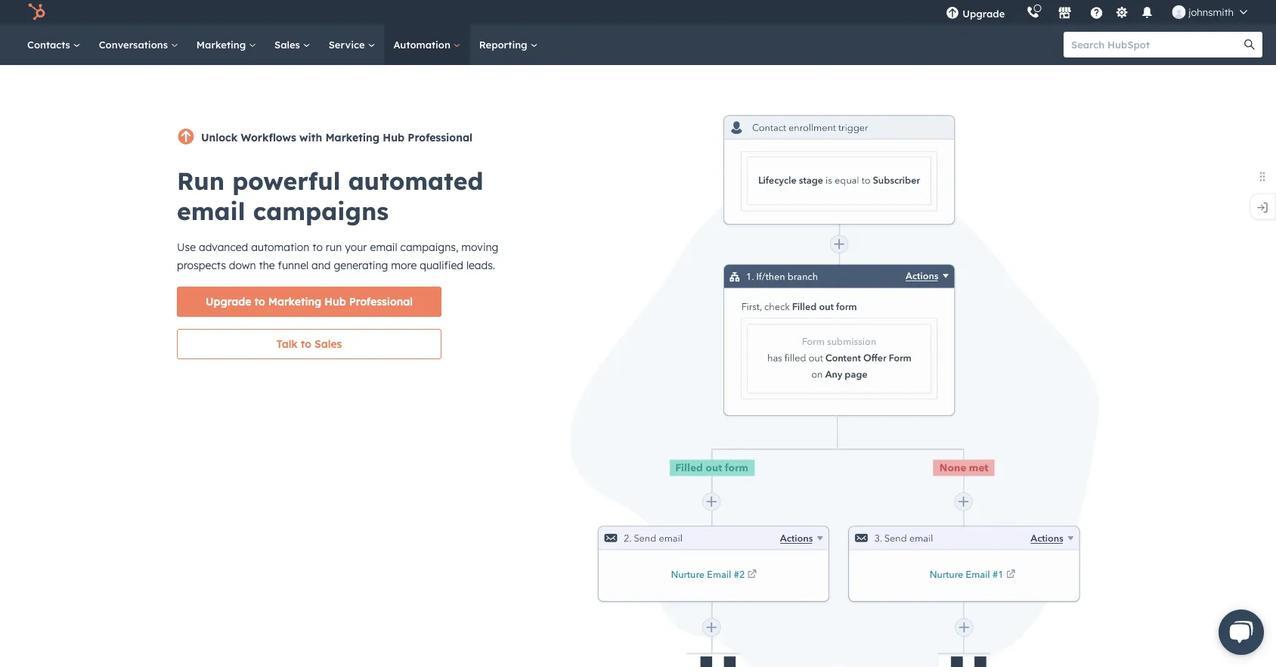 Task type: vqa. For each thing, say whether or not it's contained in the screenshot.
more
yes



Task type: describe. For each thing, give the bounding box(es) containing it.
settings image
[[1116, 6, 1129, 20]]

john smith image
[[1173, 5, 1186, 19]]

talk to sales button
[[177, 329, 442, 359]]

run
[[326, 241, 342, 254]]

hubspot link
[[18, 3, 57, 21]]

marketing link
[[187, 24, 266, 65]]

service link
[[320, 24, 385, 65]]

sales link
[[266, 24, 320, 65]]

contacts
[[27, 38, 73, 51]]

hubspot image
[[27, 3, 45, 21]]

automated
[[349, 166, 484, 196]]

funnel
[[278, 259, 309, 272]]

use advanced automation to run your email campaigns, moving prospects down the funnel and generating more qualified leads.
[[177, 241, 499, 272]]

1 vertical spatial professional
[[349, 295, 413, 308]]

contacts link
[[18, 24, 90, 65]]

moving
[[462, 241, 499, 254]]

reporting link
[[470, 24, 547, 65]]

more
[[391, 259, 417, 272]]

sales inside button
[[315, 337, 342, 351]]

run
[[177, 166, 225, 196]]

the
[[259, 259, 275, 272]]

prospects
[[177, 259, 226, 272]]

marketing inside marketing link
[[197, 38, 249, 51]]

johnsmith button
[[1164, 0, 1257, 24]]

menu containing johnsmith
[[936, 0, 1259, 24]]

automation
[[394, 38, 454, 51]]

0 horizontal spatial hub
[[325, 295, 346, 308]]

johnsmith
[[1189, 6, 1235, 18]]

to inside 'use advanced automation to run your email campaigns, moving prospects down the funnel and generating more qualified leads.'
[[313, 241, 323, 254]]

campaigns,
[[401, 241, 459, 254]]

email inside 'use advanced automation to run your email campaigns, moving prospects down the funnel and generating more qualified leads.'
[[370, 241, 398, 254]]

settings link
[[1113, 4, 1132, 20]]

and
[[312, 259, 331, 272]]

conversations link
[[90, 24, 187, 65]]

0 horizontal spatial sales
[[275, 38, 303, 51]]

calling icon button
[[1021, 2, 1046, 22]]

upgrade for upgrade to marketing hub professional
[[206, 295, 251, 308]]

email inside run powerful automated email campaigns
[[177, 196, 246, 226]]

search button
[[1238, 32, 1263, 57]]



Task type: locate. For each thing, give the bounding box(es) containing it.
1 horizontal spatial email
[[370, 241, 398, 254]]

1 vertical spatial hub
[[325, 295, 346, 308]]

unlock workflows with marketing hub professional
[[201, 131, 473, 144]]

1 horizontal spatial marketing
[[268, 295, 322, 308]]

marketplaces image
[[1059, 7, 1072, 20]]

1 vertical spatial sales
[[315, 337, 342, 351]]

notifications button
[[1135, 0, 1161, 24]]

upgrade to marketing hub professional
[[206, 295, 413, 308]]

email
[[177, 196, 246, 226], [370, 241, 398, 254]]

with
[[300, 131, 322, 144]]

professional down generating
[[349, 295, 413, 308]]

0 horizontal spatial upgrade
[[206, 295, 251, 308]]

hub up automated
[[383, 131, 405, 144]]

marketing left sales link
[[197, 38, 249, 51]]

1 vertical spatial marketing
[[326, 131, 380, 144]]

upgrade
[[963, 7, 1006, 20], [206, 295, 251, 308]]

generating
[[334, 259, 388, 272]]

email up more
[[370, 241, 398, 254]]

professional up automated
[[408, 131, 473, 144]]

notifications image
[[1141, 7, 1155, 20]]

0 vertical spatial hub
[[383, 131, 405, 144]]

upgrade inside menu
[[963, 7, 1006, 20]]

service
[[329, 38, 368, 51]]

down
[[229, 259, 256, 272]]

help button
[[1084, 0, 1110, 24]]

menu item
[[1016, 0, 1019, 24]]

0 vertical spatial upgrade
[[963, 7, 1006, 20]]

automation
[[251, 241, 310, 254]]

leads.
[[467, 259, 496, 272]]

advanced
[[199, 241, 248, 254]]

to
[[313, 241, 323, 254], [255, 295, 265, 308], [301, 337, 312, 351]]

2 horizontal spatial marketing
[[326, 131, 380, 144]]

qualified
[[420, 259, 464, 272]]

2 vertical spatial marketing
[[268, 295, 322, 308]]

powerful
[[232, 166, 341, 196]]

marketing right with
[[326, 131, 380, 144]]

1 horizontal spatial hub
[[383, 131, 405, 144]]

to for marketing
[[255, 295, 265, 308]]

workflows
[[241, 131, 296, 144]]

to left "run"
[[313, 241, 323, 254]]

upgrade right upgrade image
[[963, 7, 1006, 20]]

0 vertical spatial email
[[177, 196, 246, 226]]

search image
[[1245, 39, 1256, 50]]

hub
[[383, 131, 405, 144], [325, 295, 346, 308]]

help image
[[1090, 7, 1104, 20]]

hub down 'and'
[[325, 295, 346, 308]]

sales right talk
[[315, 337, 342, 351]]

upgrade image
[[947, 7, 960, 20]]

sales
[[275, 38, 303, 51], [315, 337, 342, 351]]

sales left service
[[275, 38, 303, 51]]

1 vertical spatial email
[[370, 241, 398, 254]]

1 horizontal spatial upgrade
[[963, 7, 1006, 20]]

1 vertical spatial upgrade
[[206, 295, 251, 308]]

0 horizontal spatial marketing
[[197, 38, 249, 51]]

0 vertical spatial to
[[313, 241, 323, 254]]

2 horizontal spatial to
[[313, 241, 323, 254]]

0 vertical spatial professional
[[408, 131, 473, 144]]

1 horizontal spatial sales
[[315, 337, 342, 351]]

0 vertical spatial marketing
[[197, 38, 249, 51]]

upgrade for upgrade
[[963, 7, 1006, 20]]

talk
[[277, 337, 298, 351]]

chat widget region
[[1195, 595, 1277, 667]]

to down the
[[255, 295, 265, 308]]

0 horizontal spatial email
[[177, 196, 246, 226]]

marketing inside upgrade to marketing hub professional link
[[268, 295, 322, 308]]

professional
[[408, 131, 473, 144], [349, 295, 413, 308]]

run powerful automated email campaigns
[[177, 166, 484, 226]]

upgrade down "down"
[[206, 295, 251, 308]]

conversations
[[99, 38, 171, 51]]

marketplaces button
[[1050, 0, 1081, 24]]

use
[[177, 241, 196, 254]]

menu
[[936, 0, 1259, 24]]

your
[[345, 241, 367, 254]]

1 horizontal spatial to
[[301, 337, 312, 351]]

0 horizontal spatial to
[[255, 295, 265, 308]]

Search HubSpot search field
[[1064, 32, 1250, 57]]

marketing down the funnel
[[268, 295, 322, 308]]

0 vertical spatial sales
[[275, 38, 303, 51]]

email up the advanced
[[177, 196, 246, 226]]

reporting
[[479, 38, 531, 51]]

1 vertical spatial to
[[255, 295, 265, 308]]

to for sales
[[301, 337, 312, 351]]

talk to sales
[[277, 337, 342, 351]]

automation link
[[385, 24, 470, 65]]

unlock
[[201, 131, 238, 144]]

calling icon image
[[1027, 6, 1040, 19]]

marketing
[[197, 38, 249, 51], [326, 131, 380, 144], [268, 295, 322, 308]]

upgrade to marketing hub professional link
[[177, 287, 442, 317]]

to inside button
[[301, 337, 312, 351]]

to right talk
[[301, 337, 312, 351]]

2 vertical spatial to
[[301, 337, 312, 351]]

campaigns
[[253, 196, 389, 226]]



